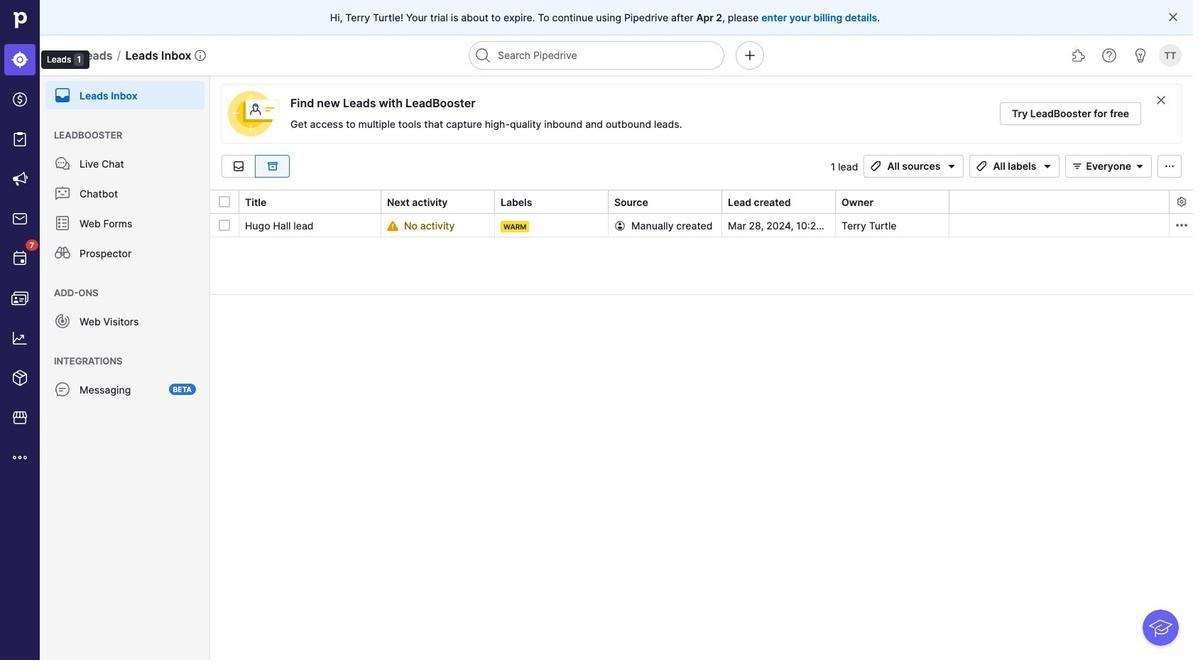 Task type: describe. For each thing, give the bounding box(es) containing it.
2 color undefined image from the top
[[54, 185, 71, 202]]

menu toggle image
[[54, 47, 71, 64]]

quick add image
[[742, 47, 759, 64]]

insights image
[[11, 330, 28, 347]]

color warning image
[[387, 220, 399, 231]]

home image
[[9, 9, 31, 31]]

leads image
[[11, 51, 28, 68]]

projects image
[[11, 131, 28, 148]]

3 color undefined image from the top
[[54, 313, 71, 330]]

inbox image
[[230, 161, 247, 172]]

quick help image
[[1101, 47, 1118, 64]]

contacts image
[[11, 290, 28, 307]]



Task type: vqa. For each thing, say whether or not it's contained in the screenshot.
color undefined icon
yes



Task type: locate. For each thing, give the bounding box(es) containing it.
sales inbox image
[[11, 210, 28, 227]]

4 color undefined image from the top
[[54, 381, 71, 398]]

color secondary image
[[1176, 196, 1188, 207], [1173, 217, 1190, 234]]

deals image
[[11, 91, 28, 108]]

Search Pipedrive field
[[469, 41, 725, 70]]

row
[[210, 214, 1194, 239]]

products image
[[11, 369, 28, 387]]

more image
[[11, 449, 28, 466]]

color primary image
[[868, 161, 885, 172], [944, 161, 961, 172], [974, 161, 991, 172], [1040, 161, 1057, 172], [1070, 161, 1087, 172], [219, 220, 230, 231], [615, 220, 626, 231]]

grid
[[210, 189, 1194, 660]]

color secondary image
[[1156, 94, 1167, 106]]

campaigns image
[[11, 171, 28, 188]]

archive image
[[264, 161, 281, 172]]

info image
[[194, 50, 206, 61]]

1 vertical spatial color secondary image
[[1173, 217, 1190, 234]]

color undefined image
[[54, 155, 71, 172], [54, 185, 71, 202], [54, 313, 71, 330], [54, 381, 71, 398]]

sales assistant image
[[1132, 47, 1150, 64]]

menu
[[0, 0, 90, 660], [40, 75, 210, 660]]

knowledge center bot, also known as kc bot is an onboarding assistant that allows you to see the list of onboarding items in one place for quick and easy reference. this improves your in-app experience. image
[[1143, 610, 1179, 646]]

menu item
[[0, 40, 40, 80], [40, 75, 210, 109]]

marketplace image
[[11, 409, 28, 426]]

0 vertical spatial color secondary image
[[1176, 196, 1188, 207]]

color primary image
[[1168, 11, 1179, 23], [1132, 161, 1149, 172], [1162, 161, 1179, 172], [219, 196, 230, 207]]

1 color undefined image from the top
[[54, 155, 71, 172]]

color undefined image
[[54, 87, 71, 104], [54, 215, 71, 232], [54, 244, 71, 261], [11, 250, 28, 267]]



